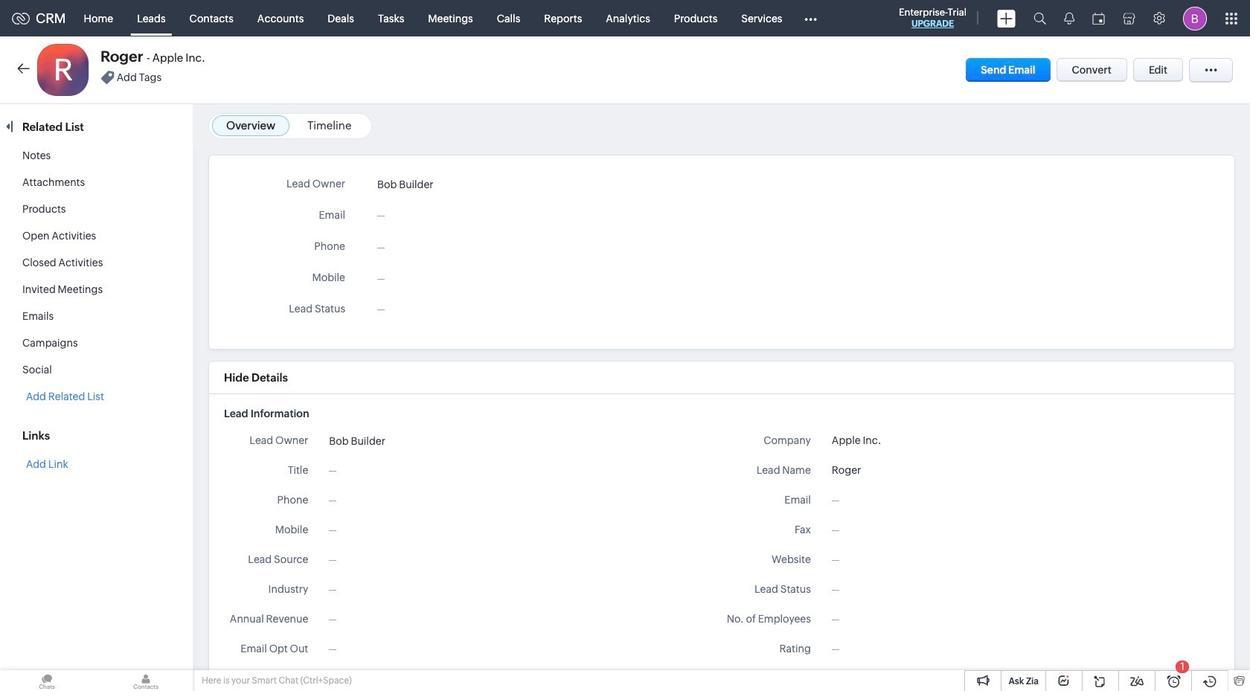 Task type: describe. For each thing, give the bounding box(es) containing it.
profile element
[[1175, 0, 1217, 36]]

logo image
[[12, 12, 30, 24]]

chats image
[[0, 671, 94, 692]]

contacts image
[[99, 671, 193, 692]]

signals image
[[1065, 12, 1075, 25]]



Task type: locate. For each thing, give the bounding box(es) containing it.
profile image
[[1184, 6, 1208, 30]]

search element
[[1025, 0, 1056, 36]]

search image
[[1034, 12, 1047, 25]]

create menu image
[[998, 9, 1016, 27]]

calendar image
[[1093, 12, 1106, 24]]

signals element
[[1056, 0, 1084, 36]]

Other Modules field
[[795, 6, 827, 30]]

create menu element
[[989, 0, 1025, 36]]



Task type: vqa. For each thing, say whether or not it's contained in the screenshot.
the Notification
no



